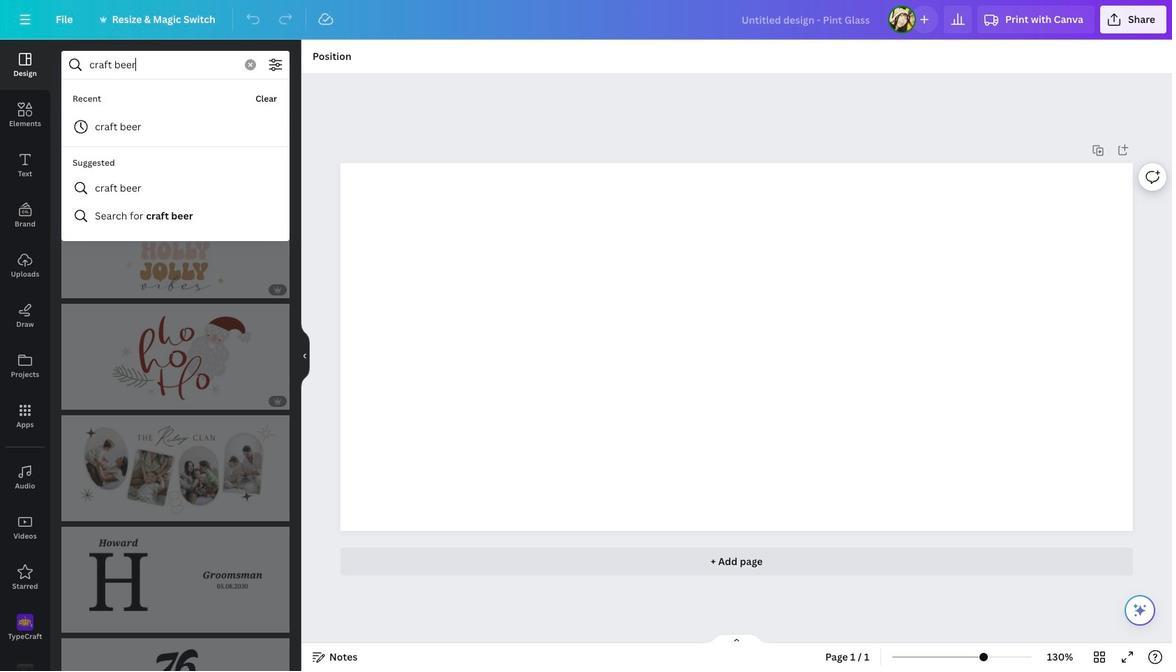 Task type: describe. For each thing, give the bounding box(es) containing it.
red gray cute simple festive illustration christmas pint glass group
[[61, 304, 290, 411]]

black simple typography personal name monogram groomsman pint glass image
[[61, 528, 290, 634]]

Zoom button
[[1038, 647, 1083, 669]]

hide image
[[301, 322, 310, 389]]

character builder image
[[0, 654, 50, 672]]

main menu bar
[[0, 0, 1172, 40]]

canva assistant image
[[1132, 603, 1149, 620]]

show pages image
[[703, 634, 770, 645]]

yellow blue pink cute festive birthday party pint glass group
[[61, 81, 290, 187]]

yellow blue pink cute festive birthday party pint glass image
[[61, 81, 290, 187]]

side panel tab list
[[0, 40, 50, 672]]

pink brown minimalist christmas pint glass group
[[61, 193, 290, 299]]

Design title text field
[[731, 6, 883, 33]]

Search Pint Glass templates search field
[[89, 52, 237, 78]]



Task type: vqa. For each thing, say whether or not it's contained in the screenshot.
1st Untitled Design from the bottom
no



Task type: locate. For each thing, give the bounding box(es) containing it.
red gray cute simple festive illustration christmas pint glass image
[[61, 304, 290, 411]]

list
[[56, 68, 290, 230]]

brown cream personal pint glass image
[[61, 416, 290, 522]]

green yellow black business pint glass image
[[61, 639, 290, 672]]

pink brown minimalist christmas pint glass image
[[61, 193, 290, 299]]



